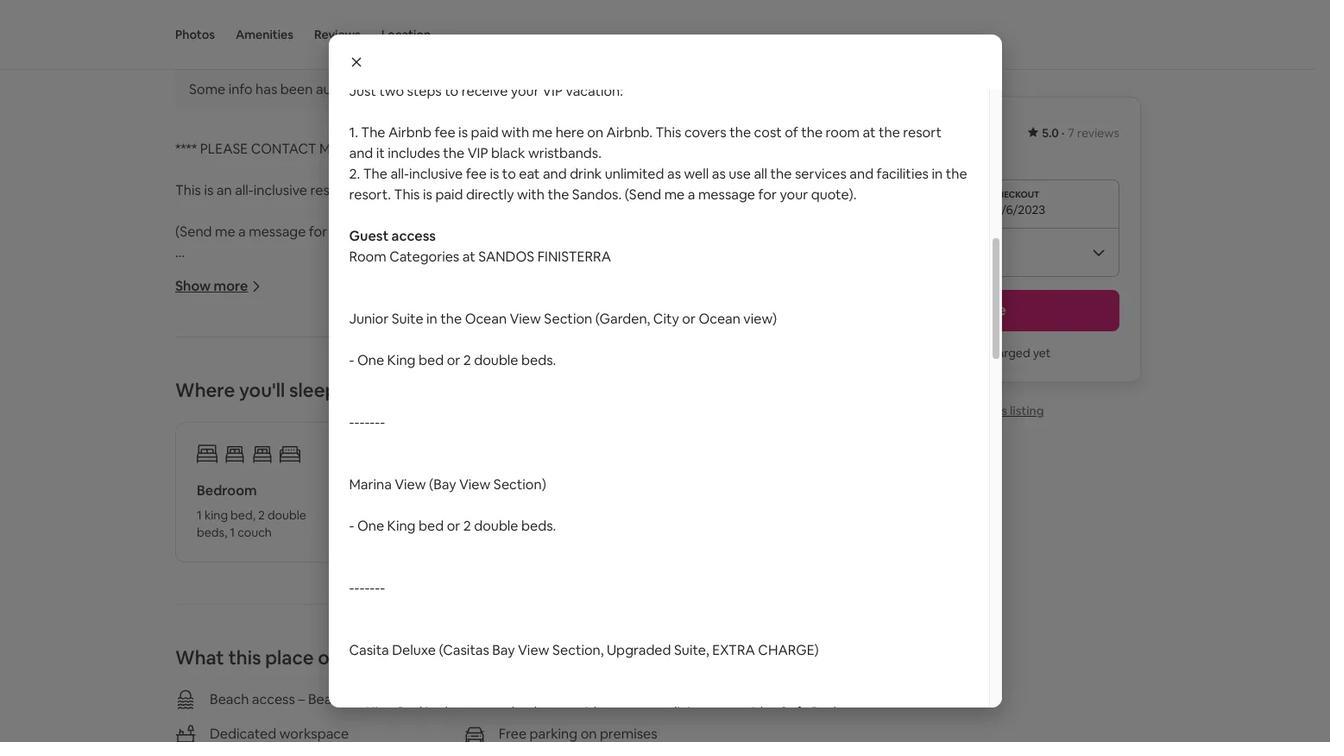 Task type: locate. For each thing, give the bounding box(es) containing it.
11/6/2023
[[991, 202, 1045, 218]]

amenities
[[236, 27, 293, 42]]

1 horizontal spatial booking
[[366, 409, 418, 427]]

are up marina
[[350, 451, 371, 469]]

at inside 1. the airbnb fee is paid with me here on airbnb. this covers the cost of the room at the resort and it includes the vip black wristbands. 2. the all-inclusive fee is to eat and drink unlimited as well as use all the services and facilities in the resort. this is paid directly with the sandos. (send me a message for your quote).
[[863, 123, 876, 142]]

**** please contact me before you book ***
[[175, 140, 485, 158]]

1 vertical spatial this
[[599, 616, 622, 634]]

double up me: at the bottom left
[[474, 351, 518, 369]]

1 vertical spatial one
[[357, 517, 384, 535]]

2 vertical spatial king
[[366, 703, 394, 722]]

fee
[[435, 123, 455, 142], [466, 165, 487, 183]]

choose inside contact me with the ages of everyone attending the trip and how many rooms you need and i'll write you back with a quote for your vacation. we will choose the rooms that best suit your group and i'll help you set up your entire vacation so it seems effortless and stress-free.
[[687, 20, 734, 38]]

quote down beachfront
[[355, 741, 392, 742]]

teens 13-17 y/o are 15% off the all-inclusive fee.
[[175, 492, 468, 510]]

a
[[475, 20, 483, 38], [688, 186, 695, 204], [238, 223, 246, 241], [194, 616, 202, 634], [605, 703, 612, 722], [344, 741, 352, 742]]

0 vertical spatial (send
[[625, 186, 661, 204]]

will
[[664, 20, 684, 38], [476, 181, 497, 199], [533, 741, 553, 742]]

some up message
[[417, 264, 453, 282]]

back inside 'contact me with the ages of everyone attending the trip and how many rooms you need and i'll write you back with a quote for your vacation. we will choose the rooms that bes'
[[280, 741, 310, 742]]

0 vertical spatial vacation.
[[580, 20, 637, 38]]

1 vertical spatial contact
[[175, 720, 227, 738]]

vacation. up 'vacation'
[[580, 20, 637, 38]]

what this place offers
[[175, 646, 370, 670]]

marina
[[349, 476, 392, 494]]

many right bedroom
[[593, 720, 628, 738]]

completely
[[374, 451, 445, 469]]

so inside contact me with the ages of everyone attending the trip and how many rooms you need and i'll write you back with a quote for your vacation. we will choose the rooms that best suit your group and i'll help you set up your entire vacation so it seems effortless and stress-free.
[[619, 41, 634, 59]]

choose
[[687, 20, 734, 38], [556, 741, 602, 742]]

booking inside we go by the availability of the resort. some dates may show up as available or blocked here on airbnb so please send me a message first to avoid any issues with your booking
[[175, 306, 227, 324]]

0 vertical spatial at
[[863, 123, 876, 142]]

- 1 king bed in the master bedroom with a separate living area with 1 sofa bed
[[349, 703, 836, 722]]

i'll inside 'contact me with the ages of everyone attending the trip and how many rooms you need and i'll write you back with a quote for your vacation. we will choose the rooms that bes'
[[202, 741, 215, 742]]

it right the how
[[207, 678, 216, 697]]

1 horizontal spatial we
[[509, 741, 530, 742]]

1 horizontal spatial bed
[[811, 703, 836, 722]]

0 vertical spatial write
[[349, 20, 382, 38]]

of inside we go by the availability of the resort. some dates may show up as available or blocked here on airbnb so please send me a message first to avoid any issues with your booking
[[331, 264, 344, 282]]

as left well
[[667, 165, 681, 183]]

room
[[826, 123, 860, 142]]

2 vertical spatial vip
[[175, 575, 196, 593]]

a down beachfront
[[344, 741, 352, 742]]

0 vertical spatial the
[[361, 123, 385, 142]]

0 vertical spatial need
[[874, 0, 907, 17]]

vacation.
[[580, 20, 637, 38], [448, 741, 506, 742]]

1 vertical spatial write
[[218, 741, 250, 742]]

you up help
[[385, 20, 408, 38]]

ages for contact me with the ages of everyone attending the trip and how many rooms you need and i'll write you back with a quote for your vacation. we will choose the rooms that bes
[[309, 720, 339, 738]]

0 vertical spatial many
[[767, 0, 802, 17]]

vip inside 1. the airbnb fee is paid with me here on airbnb. this covers the cost of the room at the resort and it includes the vip black wristbands. 2. the all-inclusive fee is to eat and drink unlimited as well as use all the services and facilities in the resort. this is paid directly with the sandos. (send me a message for your quote).
[[468, 144, 488, 162]]

resort. inside 1. the airbnb fee is paid with me here on airbnb. this covers the cost of the room at the resort and it includes the vip black wristbands. 2. the all-inclusive fee is to eat and drink unlimited as well as use all the services and facilities in the resort. this is paid directly with the sandos. (send me a message for your quote).
[[349, 186, 391, 204]]

many inside contact me with the ages of everyone attending the trip and how many rooms you need and i'll write you back with a quote for your vacation. we will choose the rooms that best suit your group and i'll help you set up your entire vacation so it seems effortless and stress-free.
[[767, 0, 802, 17]]

charge)
[[758, 641, 819, 659]]

1 horizontal spatial how
[[737, 0, 764, 17]]

1 vertical spatial at
[[462, 248, 475, 266]]

bed down fee.
[[419, 517, 444, 535]]

we inside 'contact me with the ages of everyone attending the trip and how many rooms you need and i'll write you back with a quote for your vacation. we will choose the rooms that bes'
[[509, 741, 530, 742]]

1 horizontal spatial it
[[376, 144, 385, 162]]

contact
[[251, 140, 316, 158]]

0 horizontal spatial i'll
[[202, 741, 215, 742]]

as up any
[[581, 264, 595, 282]]

quote inside 'contact me with the ages of everyone attending the trip and how many rooms you need and i'll write you back with a quote for your vacation. we will choose the rooms that bes'
[[355, 741, 392, 742]]

on left 'airbnb.' in the top of the page
[[587, 123, 603, 142]]

ages inside 'contact me with the ages of everyone attending the trip and how many rooms you need and i'll write you back with a quote for your vacation. we will choose the rooms that bes'
[[309, 720, 339, 738]]

2 bed from the top
[[419, 517, 444, 535]]

view
[[510, 310, 541, 328], [395, 476, 426, 494], [459, 476, 491, 494], [518, 641, 549, 659]]

ages for contact me with the ages of everyone attending the trip and how many rooms you need and i'll write you back with a quote for your vacation. we will choose the rooms that best suit your group and i'll help you set up your entire vacation so it seems effortless and stress-free.
[[483, 0, 513, 17]]

0 vertical spatial fee
[[435, 123, 455, 142]]

many inside 'contact me with the ages of everyone attending the trip and how many rooms you need and i'll write you back with a quote for your vacation. we will choose the rooms that bes'
[[593, 720, 628, 738]]

at
[[863, 123, 876, 142], [462, 248, 475, 266]]

need for contact me with the ages of everyone attending the trip and how many rooms you need and i'll write you back with a quote for your vacation. we will choose the rooms that bes
[[700, 720, 733, 738]]

message inside 1. the airbnb fee is paid with me here on airbnb. this covers the cost of the room at the resort and it includes the vip black wristbands. 2. the all-inclusive fee is to eat and drink unlimited as well as use all the services and facilities in the resort. this is paid directly with the sandos. (send me a message for your quote).
[[698, 186, 755, 204]]

paid up the black on the top left of the page
[[471, 123, 499, 142]]

0 horizontal spatial to
[[445, 82, 459, 100]]

that
[[805, 20, 831, 38], [673, 741, 700, 742]]

in left 'master'
[[425, 703, 436, 722]]

1 horizontal spatial attending
[[595, 0, 657, 17]]

trip down wifi
[[510, 720, 533, 738]]

that inside contact me with the ages of everyone attending the trip and how many rooms you need and i'll write you back with a quote for your vacation. we will choose the rooms that best suit your group and i'll help you set up your entire vacation so it seems effortless and stress-free.
[[805, 20, 831, 38]]

rooms up best
[[805, 0, 845, 17]]

attending inside 'contact me with the ages of everyone attending the trip and how many rooms you need and i'll write you back with a quote for your vacation. we will choose the rooms that bes'
[[421, 720, 483, 738]]

1 horizontal spatial ages
[[483, 0, 513, 17]]

booking up "completely"
[[366, 409, 418, 427]]

resort. down 2.
[[349, 186, 391, 204]]

me
[[404, 0, 425, 17], [532, 123, 553, 142], [664, 186, 685, 204], [215, 223, 235, 241], [230, 720, 251, 738]]

the up send
[[347, 264, 369, 282]]

0 horizontal spatial how
[[563, 720, 590, 738]]

your inside 'contact me with the ages of everyone attending the trip and how many rooms you need and i'll write you back with a quote for your vacation. we will choose the rooms that bes'
[[417, 741, 445, 742]]

bed
[[419, 351, 444, 369], [419, 517, 444, 535]]

discounted
[[175, 533, 248, 552]]

how inside 'contact me with the ages of everyone attending the trip and how many rooms you need and i'll write you back with a quote for your vacation. we will choose the rooms that bes'
[[563, 720, 590, 738]]

write inside 'contact me with the ages of everyone attending the trip and how many rooms you need and i'll write you back with a quote for your vacation. we will choose the rooms that bes'
[[218, 741, 250, 742]]

0 horizontal spatial many
[[593, 720, 628, 738]]

vacation. for contact me with the ages of everyone attending the trip and how many rooms you need and i'll write you back with a quote for your vacation. we will choose the rooms that best suit your group and i'll help you set up your entire vacation so it seems effortless and stress-free.
[[580, 20, 637, 38]]

2 ocean from the left
[[699, 310, 740, 328]]

show original language button
[[475, 80, 625, 98]]

section)
[[494, 476, 546, 494]]

discounted all-inclusive rates
[[175, 533, 365, 552]]

ocean down first
[[465, 310, 507, 328]]

message up availability
[[249, 223, 306, 241]]

trip inside 'contact me with the ages of everyone attending the trip and how many rooms you need and i'll write you back with a quote for your vacation. we will choose the rooms that bes'
[[510, 720, 533, 738]]

here inside we go by the availability of the resort. some dates may show up as available or blocked here on airbnb so please send me a message first to avoid any issues with your booking
[[175, 285, 204, 303]]

2 vertical spatial will
[[533, 741, 553, 742]]

on inside 1. the airbnb fee is paid with me here on airbnb. this covers the cost of the room at the resort and it includes the vip black wristbands. 2. the all-inclusive fee is to eat and drink unlimited as well as use all the services and facilities in the resort. this is paid directly with the sandos. (send me a message for your quote).
[[587, 123, 603, 142]]

me up location
[[404, 0, 425, 17]]

here's
[[175, 409, 215, 427]]

vacation. inside 'contact me with the ages of everyone attending the trip and how many rooms you need and i'll write you back with a quote for your vacation. we will choose the rooms that bes'
[[448, 741, 506, 742]]

0 horizontal spatial booking
[[175, 306, 227, 324]]

seems
[[649, 41, 690, 59]]

send
[[341, 285, 376, 303]]

extra
[[712, 641, 755, 659]]

has
[[256, 80, 277, 98]]

view down the star
[[518, 641, 549, 659]]

you won't be charged yet
[[910, 345, 1051, 361]]

resort
[[903, 123, 942, 142]]

is inside 'as a 5-year consecutive superhost with over 500 five star reviews, this is the airbnb you can trust.'
[[625, 616, 635, 634]]

1
[[197, 508, 202, 523], [230, 525, 235, 540], [357, 703, 363, 722], [771, 703, 777, 722]]

1 horizontal spatial that
[[805, 20, 831, 38]]

1 horizontal spatial show
[[475, 80, 511, 98]]

many up stress- at right top
[[767, 0, 802, 17]]

0 horizontal spatial group
[[471, 575, 509, 593]]

0 horizontal spatial ages
[[309, 720, 339, 738]]

with up 'set'
[[445, 20, 472, 38]]

everyone up 'entire'
[[532, 0, 592, 17]]

------- up the superhost
[[349, 579, 385, 597]]

bed down suite
[[419, 351, 444, 369]]

this for what this place offers
[[228, 646, 261, 670]]

ages down beachfront
[[309, 720, 339, 738]]

read
[[240, 347, 276, 365]]

1.
[[349, 123, 358, 142]]

1 vertical spatial receive
[[279, 409, 325, 427]]

of up 'entire'
[[516, 0, 529, 17]]

suit
[[866, 20, 888, 38]]

the left cost
[[730, 123, 751, 142]]

a inside 1. the airbnb fee is paid with me here on airbnb. this covers the cost of the room at the resort and it includes the vip black wristbands. 2. the all-inclusive fee is to eat and drink unlimited as well as use all the services and facilities in the resort. this is paid directly with the sandos. (send me a message for your quote).
[[688, 186, 695, 204]]

1 vertical spatial so
[[272, 285, 287, 303]]

1 horizontal spatial vacation.
[[580, 20, 637, 38]]

please for read
[[189, 347, 237, 365]]

0 vertical spatial me
[[319, 140, 339, 158]]

are right 'y/o'
[[273, 492, 293, 510]]

apply
[[500, 181, 535, 199]]

in inside 1. the airbnb fee is paid with me here on airbnb. this covers the cost of the room at the resort and it includes the vip black wristbands. 2. the all-inclusive fee is to eat and drink unlimited as well as use all the services and facilities in the resort. this is paid directly with the sandos. (send me a message for your quote).
[[932, 165, 943, 183]]

1 vertical spatial bed
[[419, 517, 444, 535]]

** right description
[[447, 347, 458, 365]]

(send inside 1. the airbnb fee is paid with me here on airbnb. this covers the cost of the room at the resort and it includes the vip black wristbands. 2. the all-inclusive fee is to eat and drink unlimited as well as use all the services and facilities in the resort. this is paid directly with the sandos. (send me a message for your quote).
[[625, 186, 661, 204]]

upgraded
[[607, 641, 671, 659]]

we inside contact me with the ages of everyone attending the trip and how many rooms you need and i'll write you back with a quote for your vacation. we will choose the rooms that best suit your group and i'll help you set up your entire vacation so it seems effortless and stress-free.
[[640, 20, 661, 38]]

here up wristbands.
[[556, 123, 584, 142]]

1 horizontal spatial choose
[[687, 20, 734, 38]]

all- down includes
[[390, 165, 409, 183]]

contact up location
[[349, 0, 401, 17]]

1 vertical spatial -------
[[349, 579, 385, 597]]

bed right sofa
[[811, 703, 836, 722]]

1 vertical spatial how
[[563, 720, 590, 738]]

a up just two steps to receive your vip vacation:
[[475, 20, 483, 38]]

attending up 'vacation'
[[595, 0, 657, 17]]

some info has been automatically translated. show original language
[[189, 80, 625, 98]]

0 vertical spatial will
[[664, 20, 684, 38]]

it left you at top
[[376, 144, 385, 162]]

1 vertical spatial resort.
[[372, 264, 414, 282]]

0 vertical spatial trip
[[684, 0, 707, 17]]

with up the deluxe
[[398, 616, 426, 634]]

contact down beach
[[175, 720, 227, 738]]

inclusive inside 1. the airbnb fee is paid with me here on airbnb. this covers the cost of the room at the resort and it includes the vip black wristbands. 2. the all-inclusive fee is to eat and drink unlimited as well as use all the services and facilities in the resort. this is paid directly with the sandos. (send me a message for your quote).
[[409, 165, 463, 183]]

2 ** from the left
[[447, 347, 458, 365]]

1 horizontal spatial back
[[411, 20, 442, 38]]

1 vertical spatial will
[[476, 181, 497, 199]]

double inside bedroom 1 king bed, 2 double beds, 1 couch
[[267, 508, 306, 523]]

will inside 'contact me with the ages of everyone attending the trip and how many rooms you need and i'll write you back with a quote for your vacation. we will choose the rooms that bes'
[[533, 741, 553, 742]]

0 vertical spatial everyone
[[532, 0, 592, 17]]

12
[[205, 451, 219, 469]]

a down well
[[688, 186, 695, 204]]

1 horizontal spatial at
[[863, 123, 876, 142]]

group right 'suit'
[[923, 20, 961, 38]]

1 horizontal spatial contact
[[349, 0, 401, 17]]

how inside contact me with the ages of everyone attending the trip and how many rooms you need and i'll write you back with a quote for your vacation. we will choose the rooms that best suit your group and i'll help you set up your entire vacation so it seems effortless and stress-free.
[[737, 0, 764, 17]]

0 vertical spatial so
[[619, 41, 634, 59]]

1 horizontal spatial all-
[[368, 492, 387, 510]]

me inside 'contact me with the ages of everyone attending the trip and how many rooms you need and i'll write you back with a quote for your vacation. we will choose the rooms that bes'
[[230, 720, 251, 738]]

only
[[583, 575, 618, 593]]

0 vertical spatial beds.
[[521, 351, 556, 369]]

contact inside 'contact me with the ages of everyone attending the trip and how many rooms you need and i'll write you back with a quote for your vacation. we will choose the rooms that bes'
[[175, 720, 227, 738]]

1 vertical spatial ages
[[309, 720, 339, 738]]

are
[[350, 451, 371, 469], [273, 492, 293, 510]]

at left sandos at the left top
[[462, 248, 475, 266]]

7
[[1068, 125, 1075, 141]]

1 vertical spatial booking
[[366, 409, 418, 427]]

me down the an
[[215, 223, 235, 241]]

0 vertical spatial up
[[471, 41, 488, 59]]

me for contact me with the ages of everyone attending the trip and how many rooms you need and i'll write you back with a quote for your vacation. we will choose the rooms that best suit your group and i'll help you set up your entire vacation so it seems effortless and stress-free.
[[404, 0, 425, 17]]

you up extra
[[708, 616, 731, 634]]

show left the by in the top of the page
[[175, 277, 211, 295]]

we for contact me with the ages of everyone attending the trip and how many rooms you need and i'll write you back with a quote for your vacation. we will choose the rooms that best suit your group and i'll help you set up your entire vacation so it seems effortless and stress-free.
[[640, 20, 661, 38]]

double up inclusive
[[267, 508, 306, 523]]

this inside 'as a 5-year consecutive superhost with over 500 five star reviews, this is the airbnb you can trust.'
[[599, 616, 622, 634]]

sofa
[[780, 703, 808, 722]]

will up seems at the top
[[664, 20, 684, 38]]

1 vertical spatial king
[[387, 517, 416, 535]]

the up 'effortless'
[[737, 20, 758, 38]]

master
[[464, 703, 509, 722]]

the right facilities at the right top of the page
[[946, 165, 967, 183]]

receive inside about this space dialog
[[462, 82, 508, 100]]

charged
[[984, 345, 1030, 361]]

vip black wristbands free for everyone in your group (members only bracelets)
[[175, 575, 700, 593]]

beach access – beachfront
[[210, 690, 379, 709]]

need for contact me with the ages of everyone attending the trip and how many rooms you need and i'll write you back with a quote for your vacation. we will choose the rooms that best suit your group and i'll help you set up your entire vacation so it seems effortless and stress-free.
[[874, 0, 907, 17]]

1 ------- from the top
[[349, 413, 385, 432]]

your inside we go by the availability of the resort. some dates may show up as available or blocked here on airbnb so please send me a message first to avoid any issues with your booking
[[668, 285, 697, 303]]

or
[[655, 264, 669, 282], [682, 310, 696, 328], [447, 351, 460, 369], [447, 517, 460, 535]]

0 horizontal spatial (send
[[175, 223, 212, 241]]

will inside contact me with the ages of everyone attending the trip and how many rooms you need and i'll write you back with a quote for your vacation. we will choose the rooms that best suit your group and i'll help you set up your entire vacation so it seems effortless and stress-free.
[[664, 20, 684, 38]]

that inside 'contact me with the ages of everyone attending the trip and how many rooms you need and i'll write you back with a quote for your vacation. we will choose the rooms that bes'
[[673, 741, 700, 742]]

write inside contact me with the ages of everyone attending the trip and how many rooms you need and i'll write you back with a quote for your vacation. we will choose the rooms that best suit your group and i'll help you set up your entire vacation so it seems effortless and stress-free.
[[349, 20, 382, 38]]

as left use
[[712, 165, 726, 183]]

1 vertical spatial are
[[273, 492, 293, 510]]

1 vertical spatial some
[[417, 264, 453, 282]]

one right the "entire" on the top left
[[357, 351, 384, 369]]

2 horizontal spatial it
[[637, 41, 646, 59]]

your inside 1. the airbnb fee is paid with me here on airbnb. this covers the cost of the room at the resort and it includes the vip black wristbands. 2. the all-inclusive fee is to eat and drink unlimited as well as use all the services and facilities in the resort. this is paid directly with the sandos. (send me a message for your quote).
[[780, 186, 808, 204]]

1 vertical spatial on
[[207, 285, 223, 303]]

airbnb.
[[606, 123, 653, 142]]

me for contact me with the ages of everyone attending the trip and how many rooms you need and i'll write you back with a quote for your vacation. we will choose the rooms that bes
[[230, 720, 251, 738]]

1 vertical spatial - one king bed or 2 double beds.
[[349, 517, 556, 535]]

show more button
[[175, 277, 262, 295]]

this up the works:
[[228, 646, 261, 670]]

of
[[516, 0, 529, 17], [785, 123, 798, 142], [331, 264, 344, 282], [342, 720, 355, 738]]

0 vertical spatial that
[[805, 20, 831, 38]]

choose for contact me with the ages of everyone attending the trip and how many rooms you need and i'll write you back with a quote for your vacation. we will choose the rooms that bes
[[556, 741, 602, 742]]

back inside contact me with the ages of everyone attending the trip and how many rooms you need and i'll write you back with a quote for your vacation. we will choose the rooms that best suit your group and i'll help you set up your entire vacation so it seems effortless and stress-free.
[[411, 20, 442, 38]]

0 vertical spatial resort.
[[349, 186, 391, 204]]

1 vertical spatial vacation.
[[448, 741, 506, 742]]

the right the by in the top of the page
[[238, 264, 259, 282]]

2 horizontal spatial vip
[[542, 82, 563, 100]]

1 vertical spatial it
[[376, 144, 385, 162]]

you left 'set'
[[422, 41, 445, 59]]

some
[[189, 80, 225, 98], [417, 264, 453, 282]]

(send up go
[[175, 223, 212, 241]]

1 horizontal spatial on
[[587, 123, 603, 142]]

** up where
[[175, 347, 186, 365]]

0 vertical spatial airbnb
[[388, 123, 432, 142]]

how for contact me with the ages of everyone attending the trip and how many rooms you need and i'll write you back with a quote for your vacation. we will choose the rooms that best suit your group and i'll help you set up your entire vacation so it seems effortless and stress-free.
[[737, 0, 764, 17]]

king down "casita"
[[366, 703, 394, 722]]

1 horizontal spatial need
[[874, 0, 907, 17]]

junior
[[349, 310, 389, 328]]

13-
[[216, 492, 234, 510]]

what
[[175, 646, 224, 670]]

0 horizontal spatial this
[[175, 181, 201, 199]]

inclusive
[[409, 165, 463, 183], [254, 181, 307, 199], [387, 492, 441, 510]]

0 vertical spatial - one king bed or 2 double beds.
[[349, 351, 556, 369]]

this down includes
[[394, 186, 420, 204]]

that for contact me with the ages of everyone attending the trip and how many rooms you need and i'll write you back with a quote for your vacation. we will choose the rooms that best suit your group and i'll help you set up your entire vacation so it seems effortless and stress-free.
[[805, 20, 831, 38]]

will right fees
[[476, 181, 497, 199]]

so down availability
[[272, 285, 287, 303]]

2.
[[349, 165, 360, 183]]

this
[[656, 123, 681, 142], [175, 181, 201, 199], [394, 186, 420, 204]]

what
[[218, 409, 250, 427]]

vacation. inside contact me with the ages of everyone attending the trip and how many rooms you need and i'll write you back with a quote for your vacation. we will choose the rooms that best suit your group and i'll help you set up your entire vacation so it seems effortless and stress-free.
[[580, 20, 637, 38]]

of inside contact me with the ages of everyone attending the trip and how many rooms you need and i'll write you back with a quote for your vacation. we will choose the rooms that best suit your group and i'll help you set up your entire vacation so it seems effortless and stress-free.
[[516, 0, 529, 17]]

ocean left view)
[[699, 310, 740, 328]]

11/1/2023
[[852, 202, 904, 218]]

how for contact me with the ages of everyone attending the trip and how many rooms you need and i'll write you back with a quote for your vacation. we will choose the rooms that bes
[[563, 720, 590, 738]]

1 vertical spatial to
[[502, 165, 516, 183]]

many for contact me with the ages of everyone attending the trip and how many rooms you need and i'll write you back with a quote for your vacation. we will choose the rooms that best suit your group and i'll help you set up your entire vacation so it seems effortless and stress-free.
[[767, 0, 802, 17]]

contact inside contact me with the ages of everyone attending the trip and how many rooms you need and i'll write you back with a quote for your vacation. we will choose the rooms that best suit your group and i'll help you set up your entire vacation so it seems effortless and stress-free.
[[349, 0, 401, 17]]

choose inside 'contact me with the ages of everyone attending the trip and how many rooms you need and i'll write you back with a quote for your vacation. we will choose the rooms that bes'
[[556, 741, 602, 742]]

2 horizontal spatial i'll
[[937, 0, 949, 17]]

or inside we go by the availability of the resort. some dates may show up as available or blocked here on airbnb so please send me a message first to avoid any issues with your booking
[[655, 264, 669, 282]]

0 vertical spatial vip
[[542, 82, 563, 100]]

how
[[737, 0, 764, 17], [563, 720, 590, 738]]

0 horizontal spatial at
[[462, 248, 475, 266]]

vacation. down 'master'
[[448, 741, 506, 742]]

in
[[932, 165, 943, 183], [426, 310, 437, 328], [426, 575, 437, 593], [425, 703, 436, 722]]

for inside contact me with the ages of everyone attending the trip and how many rooms you need and i'll write you back with a quote for your vacation. we will choose the rooms that best suit your group and i'll help you set up your entire vacation so it seems effortless and stress-free.
[[527, 20, 545, 38]]

need right separate
[[700, 720, 733, 738]]

please up where
[[189, 347, 237, 365]]

up right 'set'
[[471, 41, 488, 59]]

so inside we go by the availability of the resort. some dates may show up as available or blocked here on airbnb so please send me a message first to avoid any issues with your booking
[[272, 285, 287, 303]]

- one king bed or 2 double beds. down fee.
[[349, 517, 556, 535]]

0 vertical spatial group
[[923, 20, 961, 38]]

1 horizontal spatial access
[[392, 227, 436, 245]]

2 vertical spatial it
[[207, 678, 216, 697]]

everyone inside contact me with the ages of everyone attending the trip and how many rooms you need and i'll write you back with a quote for your vacation. we will choose the rooms that best suit your group and i'll help you set up your entire vacation so it seems effortless and stress-free.
[[532, 0, 592, 17]]

or right description
[[447, 351, 460, 369]]

(garden,
[[595, 310, 650, 328]]

on inside we go by the availability of the resort. some dates may show up as available or blocked here on airbnb so please send me a message first to avoid any issues with your booking
[[207, 285, 223, 303]]

need inside contact me with the ages of everyone attending the trip and how many rooms you need and i'll write you back with a quote for your vacation. we will choose the rooms that best suit your group and i'll help you set up your entire vacation so it seems effortless and stress-free.
[[874, 0, 907, 17]]

(send
[[625, 186, 661, 204], [175, 223, 212, 241]]

of right cost
[[785, 123, 798, 142]]

------- up kids 12 years old and below are completely free.
[[349, 413, 385, 432]]

0 vertical spatial how
[[737, 0, 764, 17]]

it inside 1. the airbnb fee is paid with me here on airbnb. this covers the cost of the room at the resort and it includes the vip black wristbands. 2. the all-inclusive fee is to eat and drink unlimited as well as use all the services and facilities in the resort. this is paid directly with the sandos. (send me a message for your quote).
[[376, 144, 385, 162]]

1 horizontal spatial **
[[447, 347, 458, 365]]

reviews button
[[314, 0, 361, 69]]

king
[[204, 508, 228, 523]]

everyone inside 'contact me with the ages of everyone attending the trip and how many rooms you need and i'll write you back with a quote for your vacation. we will choose the rooms that bes'
[[358, 720, 418, 738]]

beachfront
[[308, 690, 379, 709]]

0 vertical spatial contact
[[349, 0, 401, 17]]

need inside 'contact me with the ages of everyone attending the trip and how many rooms you need and i'll write you back with a quote for your vacation. we will choose the rooms that bes'
[[700, 720, 733, 738]]

with up city
[[638, 285, 665, 303]]

up inside contact me with the ages of everyone attending the trip and how many rooms you need and i'll write you back with a quote for your vacation. we will choose the rooms that best suit your group and i'll help you set up your entire vacation so it seems effortless and stress-free.
[[471, 41, 488, 59]]

receive down sleep
[[279, 409, 325, 427]]

0 horizontal spatial trip
[[510, 720, 533, 738]]

0 vertical spatial choose
[[687, 20, 734, 38]]

for inside 'contact me with the ages of everyone attending the trip and how many rooms you need and i'll write you back with a quote for your vacation. we will choose the rooms that bes'
[[395, 741, 414, 742]]

of inside 'contact me with the ages of everyone attending the trip and how many rooms you need and i'll write you back with a quote for your vacation. we will choose the rooms that bes'
[[342, 720, 355, 738]]

offers
[[318, 646, 370, 670]]

to inside 1. the airbnb fee is paid with me here on airbnb. this covers the cost of the room at the resort and it includes the vip black wristbands. 2. the all-inclusive fee is to eat and drink unlimited as well as use all the services and facilities in the resort. this is paid directly with the sandos. (send me a message for your quote).
[[502, 165, 516, 183]]

one down marina
[[357, 517, 384, 535]]

quote inside contact me with the ages of everyone attending the trip and how many rooms you need and i'll write you back with a quote for your vacation. we will choose the rooms that best suit your group and i'll help you set up your entire vacation so it seems effortless and stress-free.
[[486, 20, 524, 38]]

0 vertical spatial are
[[350, 451, 371, 469]]

free.
[[826, 41, 855, 59]]

access inside about this space dialog
[[392, 227, 436, 245]]

trip inside contact me with the ages of everyone attending the trip and how many rooms you need and i'll write you back with a quote for your vacation. we will choose the rooms that best suit your group and i'll help you set up your entire vacation so it seems effortless and stress-free.
[[684, 0, 707, 17]]

0 vertical spatial quote
[[486, 20, 524, 38]]

many
[[767, 0, 802, 17], [593, 720, 628, 738]]

ages inside contact me with the ages of everyone attending the trip and how many rooms you need and i'll write you back with a quote for your vacation. we will choose the rooms that best suit your group and i'll help you set up your entire vacation so it seems effortless and stress-free.
[[483, 0, 513, 17]]

with right bedroom
[[574, 703, 602, 722]]

0 horizontal spatial airbnb
[[226, 285, 269, 303]]

contact for contact me with the ages of everyone attending the trip and how many rooms you need and i'll write you back with a quote for your vacation. we will choose the rooms that bes
[[175, 720, 227, 738]]

write for contact me with the ages of everyone attending the trip and how many rooms you need and i'll write you back with a quote for your vacation. we will choose the rooms that best suit your group and i'll help you set up your entire vacation so it seems effortless and stress-free.
[[349, 20, 382, 38]]

wifi
[[499, 690, 524, 709]]

me inside contact me with the ages of everyone attending the trip and how many rooms you need and i'll write you back with a quote for your vacation. we will choose the rooms that best suit your group and i'll help you set up your entire vacation so it seems effortless and stress-free.
[[404, 0, 425, 17]]

separate
[[615, 703, 671, 722]]

all-
[[251, 533, 272, 552]]

0 horizontal spatial on
[[207, 285, 223, 303]]

five
[[488, 616, 513, 634]]

attending inside contact me with the ages of everyone attending the trip and how many rooms you need and i'll write you back with a quote for your vacation. we will choose the rooms that best suit your group and i'll help you set up your entire vacation so it seems effortless and stress-free.
[[595, 0, 657, 17]]

will down bedroom
[[533, 741, 553, 742]]

attending for contact me with the ages of everyone attending the trip and how many rooms you need and i'll write you back with a quote for your vacation. we will choose the rooms that best suit your group and i'll help you set up your entire vacation so it seems effortless and stress-free.
[[595, 0, 657, 17]]

choose down - 1 king bed in the master bedroom with a separate living area with 1 sofa bed
[[556, 741, 602, 742]]

1 horizontal spatial (send
[[625, 186, 661, 204]]

issues
[[597, 285, 635, 303]]

contact for contact me with the ages of everyone attending the trip and how many rooms you need and i'll write you back with a quote for your vacation. we will choose the rooms that best suit your group and i'll help you set up your entire vacation so it seems effortless and stress-free.
[[349, 0, 401, 17]]

at right room
[[863, 123, 876, 142]]

on
[[587, 123, 603, 142], [207, 285, 223, 303]]

y/o
[[250, 492, 270, 510]]

guest
[[349, 227, 389, 245]]

2 horizontal spatial airbnb
[[662, 616, 705, 634]]

airbnb up includes
[[388, 123, 432, 142]]

trip up seems at the top
[[684, 0, 707, 17]]

0 vertical spatial i'll
[[937, 0, 949, 17]]

bracelets)
[[621, 575, 700, 593]]

the up upgraded
[[638, 616, 659, 634]]

1 horizontal spatial to
[[502, 165, 516, 183]]

drink
[[570, 165, 602, 183]]



Task type: vqa. For each thing, say whether or not it's contained in the screenshot.
house rules
no



Task type: describe. For each thing, give the bounding box(es) containing it.
with inside 'as a 5-year consecutive superhost with over 500 five star reviews, this is the airbnb you can trust.'
[[398, 616, 426, 634]]

quote for contact me with the ages of everyone attending the trip and how many rooms you need and i'll write you back with a quote for your vacation. we will choose the rooms that best suit your group and i'll help you set up your entire vacation so it seems effortless and stress-free.
[[486, 20, 524, 38]]

5.0
[[1042, 125, 1059, 141]]

me up wristbands.
[[532, 123, 553, 142]]

inclusive down "completely"
[[387, 492, 441, 510]]

2 ------- from the top
[[349, 579, 385, 597]]

or down fee.
[[447, 517, 460, 535]]

well
[[684, 165, 709, 183]]

many for contact me with the ages of everyone attending the trip and how many rooms you need and i'll write you back with a quote for your vacation. we will choose the rooms that bes
[[593, 720, 628, 738]]

of inside 1. the airbnb fee is paid with me here on airbnb. this covers the cost of the room at the resort and it includes the vip black wristbands. 2. the all-inclusive fee is to eat and drink unlimited as well as use all the services and facilities in the resort. this is paid directly with the sandos. (send me a message for your quote).
[[785, 123, 798, 142]]

5.0 · 7 reviews
[[1042, 125, 1119, 141]]

(bay
[[429, 476, 456, 494]]

area
[[710, 703, 738, 722]]

before
[[342, 140, 392, 158]]

suite,
[[674, 641, 709, 659]]

is left fees
[[423, 186, 432, 204]]

services
[[795, 165, 847, 183]]

2 - one king bed or 2 double beds. from the top
[[349, 517, 556, 535]]

resort. inside we go by the availability of the resort. some dates may show up as available or blocked here on airbnb so please send me a message first to avoid any issues with your booking
[[372, 264, 414, 282]]

rooms down separate
[[630, 741, 670, 742]]

a left separate
[[605, 703, 612, 722]]

the left sandos.
[[548, 186, 569, 204]]

(send me a message for your quote)
[[175, 223, 404, 241]]

original
[[514, 80, 562, 98]]

report
[[944, 403, 984, 419]]

choose for contact me with the ages of everyone attending the trip and how many rooms you need and i'll write you back with a quote for your vacation. we will choose the rooms that best suit your group and i'll help you set up your entire vacation so it seems effortless and stress-free.
[[687, 20, 734, 38]]

mandatory
[[355, 181, 440, 199]]

reserve
[[954, 301, 1006, 319]]

a up more
[[238, 223, 246, 241]]

is left ***
[[458, 123, 468, 142]]

trip for contact me with the ages of everyone attending the trip and how many rooms you need and i'll write you back with a quote for your vacation. we will choose the rooms that best suit your group and i'll help you set up your entire vacation so it seems effortless and stress-free.
[[684, 0, 707, 17]]

some inside we go by the availability of the resort. some dates may show up as available or blocked here on airbnb so please send me a message first to avoid any issues with your booking
[[417, 264, 453, 282]]

rates
[[329, 533, 365, 552]]

me for (send me a message for your quote)
[[215, 223, 235, 241]]

black
[[491, 144, 525, 162]]

here inside 1. the airbnb fee is paid with me here on airbnb. this covers the cost of the room at the resort and it includes the vip black wristbands. 2. the all-inclusive fee is to eat and drink unlimited as well as use all the services and facilities in the resort. this is paid directly with the sandos. (send me a message for your quote).
[[556, 123, 584, 142]]

you
[[395, 140, 424, 158]]

we for contact me with the ages of everyone attending the trip and how many rooms you need and i'll write you back with a quote for your vacation. we will choose the rooms that bes
[[509, 741, 530, 742]]

place
[[265, 646, 314, 670]]

here's what you receive when booking with me:
[[175, 409, 475, 427]]

airbnb inside 'as a 5-year consecutive superhost with over 500 five star reviews, this is the airbnb you can trust.'
[[662, 616, 705, 634]]

it inside contact me with the ages of everyone attending the trip and how many rooms you need and i'll write you back with a quote for your vacation. we will choose the rooms that best suit your group and i'll help you set up your entire vacation so it seems effortless and stress-free.
[[637, 41, 646, 59]]

the left ***
[[443, 144, 465, 162]]

with down beachfront
[[313, 741, 341, 742]]

description
[[357, 347, 444, 365]]

with up the black on the top left of the page
[[502, 123, 529, 142]]

1 vertical spatial the
[[363, 165, 387, 183]]

is left the an
[[204, 181, 213, 199]]

a inside 'as a 5-year consecutive superhost with over 500 five star reviews, this is the airbnb you can trust.'
[[194, 616, 202, 634]]

please inside we go by the availability of the resort. some dates may show up as available or blocked here on airbnb so please send me a message first to avoid any issues with your booking
[[290, 285, 338, 303]]

attending for contact me with the ages of everyone attending the trip and how many rooms you need and i'll write you back with a quote for your vacation. we will choose the rooms that bes
[[421, 720, 483, 738]]

contact me with the ages of everyone attending the trip and how many rooms you need and i'll write you back with a quote for your vacation. we will choose the rooms that bes
[[175, 720, 736, 742]]

about this space dialog
[[328, 0, 1002, 742]]

0 horizontal spatial are
[[273, 492, 293, 510]]

of for contact me with the ages of everyone attending the trip and how many rooms you need and i'll write you back with a quote for your vacation. we will choose the rooms that bes
[[342, 720, 355, 738]]

a inside 'contact me with the ages of everyone attending the trip and how many rooms you need and i'll write you back with a quote for your vacation. we will choose the rooms that bes'
[[344, 741, 352, 742]]

please for contact
[[200, 140, 248, 158]]

up inside we go by the availability of the resort. some dates may show up as available or blocked here on airbnb so please send me a message first to avoid any issues with your booking
[[561, 264, 578, 282]]

living
[[674, 703, 707, 722]]

available
[[598, 264, 652, 282]]

how it works:
[[175, 678, 260, 697]]

below
[[309, 451, 347, 469]]

the down wifi
[[486, 720, 507, 738]]

show more
[[175, 277, 248, 295]]

2 horizontal spatial this
[[656, 123, 681, 142]]

fee.
[[444, 492, 468, 510]]

the down beach access – beachfront
[[284, 720, 306, 738]]

you up best
[[848, 0, 871, 17]]

inclusive down the contact
[[254, 181, 307, 199]]

all
[[754, 165, 767, 183]]

that for contact me with the ages of everyone attending the trip and how many rooms you need and i'll write you back with a quote for your vacation. we will choose the rooms that bes
[[673, 741, 700, 742]]

1 horizontal spatial as
[[667, 165, 681, 183]]

i'll for contact me with the ages of everyone attending the trip and how many rooms you need and i'll write you back with a quote for your vacation. we will choose the rooms that best suit your group and i'll help you set up your entire vacation so it seems effortless and stress-free.
[[937, 0, 949, 17]]

the up 'set'
[[458, 0, 480, 17]]

back for contact me with the ages of everyone attending the trip and how many rooms you need and i'll write you back with a quote for your vacation. we will choose the rooms that bes
[[280, 741, 310, 742]]

1 vertical spatial message
[[249, 223, 306, 241]]

·
[[1061, 125, 1065, 141]]

group inside contact me with the ages of everyone attending the trip and how many rooms you need and i'll write you back with a quote for your vacation. we will choose the rooms that best suit your group and i'll help you set up your entire vacation so it seems effortless and stress-free.
[[923, 20, 961, 38]]

you down beach access – beachfront
[[253, 741, 277, 742]]

2 one from the top
[[357, 517, 384, 535]]

the inside 'as a 5-year consecutive superhost with over 500 five star reviews, this is the airbnb you can trust.'
[[638, 616, 659, 634]]

view down free.
[[459, 476, 491, 494]]

airbnb inside 1. the airbnb fee is paid with me here on airbnb. this covers the cost of the room at the resort and it includes the vip black wristbands. 2. the all-inclusive fee is to eat and drink unlimited as well as use all the services and facilities in the resort. this is paid directly with the sandos. (send me a message for your quote).
[[388, 123, 432, 142]]

wristbands.
[[528, 144, 601, 162]]

a inside contact me with the ages of everyone attending the trip and how many rooms you need and i'll write you back with a quote for your vacation. we will choose the rooms that best suit your group and i'll help you set up your entire vacation so it seems effortless and stress-free.
[[475, 20, 483, 38]]

where
[[175, 378, 235, 402]]

we go by the availability of the resort. some dates may show up as available or blocked here on airbnb so please send me a message first to avoid any issues with your booking
[[175, 264, 726, 324]]

the
[[279, 347, 305, 365]]

2 bed from the left
[[811, 703, 836, 722]]

of for contact me with the ages of everyone attending the trip and how many rooms you need and i'll write you back with a quote for your vacation. we will choose the rooms that best suit your group and i'll help you set up your entire vacation so it seems effortless and stress-free.
[[516, 0, 529, 17]]

the up seems at the top
[[660, 0, 681, 17]]

reviews
[[1077, 125, 1119, 141]]

2 up me: at the bottom left
[[463, 351, 471, 369]]

0 vertical spatial show
[[475, 80, 511, 98]]

1 horizontal spatial fee
[[466, 165, 487, 183]]

as inside we go by the availability of the resort. some dates may show up as available or blocked here on airbnb so please send me a message first to avoid any issues with your booking
[[581, 264, 595, 282]]

1 horizontal spatial this
[[394, 186, 420, 204]]

airbnb inside we go by the availability of the resort. some dates may show up as available or blocked here on airbnb so please send me a message first to avoid any issues with your booking
[[226, 285, 269, 303]]

1 horizontal spatial are
[[350, 451, 371, 469]]

rooms up stress- at right top
[[761, 20, 802, 38]]

everyone for contact me with the ages of everyone attending the trip and how many rooms you need and i'll write you back with a quote for your vacation. we will choose the rooms that bes
[[358, 720, 418, 738]]

as a 5-year consecutive superhost with over 500 five star reviews, this is the airbnb you can trust.
[[175, 616, 734, 655]]

me down well
[[664, 186, 685, 204]]

1 beds. from the top
[[521, 351, 556, 369]]

vacation. for contact me with the ages of everyone attending the trip and how many rooms you need and i'll write you back with a quote for your vacation. we will choose the rooms that bes
[[448, 741, 506, 742]]

with inside we go by the availability of the resort. some dates may show up as available or blocked here on airbnb so please send me a message first to avoid any issues with your booking
[[638, 285, 665, 303]]

dates
[[456, 264, 492, 282]]

1 down bed,
[[230, 525, 235, 540]]

500
[[460, 616, 485, 634]]

the down - 1 king bed in the master bedroom with a separate living area with 1 sofa bed
[[605, 741, 627, 742]]

to inside we go by the availability of the resort. some dates may show up as available or blocked here on airbnb so please send me a message first to avoid any issues with your booking
[[517, 285, 531, 303]]

for inside 1. the airbnb fee is paid with me here on airbnb. this covers the cost of the room at the resort and it includes the vip black wristbands. 2. the all-inclusive fee is to eat and drink unlimited as well as use all the services and facilities in the resort. this is paid directly with the sandos. (send me a message for your quote).
[[758, 186, 777, 204]]

room
[[349, 248, 386, 266]]

view)
[[743, 310, 777, 328]]

show
[[525, 264, 558, 282]]

1 vertical spatial paid
[[435, 186, 463, 204]]

vacation
[[562, 41, 616, 59]]

2 beds. from the top
[[521, 517, 556, 535]]

0 horizontal spatial show
[[175, 277, 211, 295]]

location button
[[381, 0, 431, 69]]

0 vertical spatial to
[[445, 82, 459, 100]]

with up location
[[428, 0, 455, 17]]

free
[[311, 575, 339, 593]]

back for contact me with the ages of everyone attending the trip and how many rooms you need and i'll write you back with a quote for your vacation. we will choose the rooms that best suit your group and i'll help you set up your entire vacation so it seems effortless and stress-free.
[[411, 20, 442, 38]]

the right all on the right top
[[770, 165, 792, 183]]

guest access
[[349, 227, 436, 245]]

write for contact me with the ages of everyone attending the trip and how many rooms you need and i'll write you back with a quote for your vacation. we will choose the rooms that bes
[[218, 741, 250, 742]]

bay
[[492, 641, 515, 659]]

0 horizontal spatial all-
[[235, 181, 254, 199]]

reviews,
[[545, 616, 596, 634]]

quote for contact me with the ages of everyone attending the trip and how many rooms you need and i'll write you back with a quote for your vacation. we will choose the rooms that bes
[[355, 741, 392, 742]]

the left room
[[801, 123, 823, 142]]

resort,
[[310, 181, 352, 199]]

use
[[729, 165, 751, 183]]

we inside we go by the availability of the resort. some dates may show up as available or blocked here on airbnb so please send me a message first to avoid any issues with your booking
[[175, 264, 196, 282]]

access for beach
[[252, 690, 295, 709]]

amenities button
[[236, 0, 293, 69]]

0 horizontal spatial fee
[[435, 123, 455, 142]]

view down avoid
[[510, 310, 541, 328]]

you'll
[[239, 378, 285, 402]]

1 left sofa
[[771, 703, 777, 722]]

you inside 'as a 5-year consecutive superhost with over 500 five star reviews, this is the airbnb you can trust.'
[[708, 616, 731, 634]]

0 horizontal spatial will
[[476, 181, 497, 199]]

rooms left the living
[[631, 720, 671, 738]]

this for report this listing
[[986, 403, 1007, 419]]

in up over
[[426, 575, 437, 593]]

just two steps to receive your vip vacation:
[[349, 82, 623, 100]]

the left resort
[[879, 123, 900, 142]]

with left me: at the bottom left
[[421, 409, 449, 427]]

trust.
[[201, 637, 235, 655]]

availability
[[262, 264, 328, 282]]

** please read the entire description **
[[175, 347, 458, 365]]

any
[[571, 285, 594, 303]]

the right the off
[[344, 492, 365, 510]]

0 vertical spatial king
[[387, 351, 416, 369]]

go
[[199, 264, 216, 282]]

1 vertical spatial everyone
[[364, 575, 423, 593]]

the left 'master'
[[439, 703, 461, 722]]

2 horizontal spatial as
[[712, 165, 726, 183]]

in right suite
[[426, 310, 437, 328]]

bedroom
[[197, 482, 257, 500]]

1 bed from the top
[[419, 351, 444, 369]]

1 ** from the left
[[175, 347, 186, 365]]

will for contact me with the ages of everyone attending the trip and how many rooms you need and i'll write you back with a quote for your vacation. we will choose the rooms that best suit your group and i'll help you set up your entire vacation so it seems effortless and stress-free.
[[664, 20, 684, 38]]

marina view (bay view section)
[[349, 476, 546, 494]]

0 horizontal spatial me
[[319, 140, 339, 158]]

two
[[379, 82, 404, 100]]

covers
[[684, 123, 727, 142]]

over
[[429, 616, 457, 634]]

view down "completely"
[[395, 476, 426, 494]]

1 down offers
[[357, 703, 363, 722]]

black
[[199, 575, 233, 593]]

with right area
[[741, 703, 768, 722]]

best
[[834, 20, 863, 38]]

or right city
[[682, 310, 696, 328]]

double down section)
[[474, 517, 518, 535]]

1 left king
[[197, 508, 202, 523]]

categories
[[389, 248, 459, 266]]

1 bed from the left
[[397, 703, 422, 722]]

with down the eat
[[517, 186, 545, 204]]

me:
[[452, 409, 475, 427]]

2 down fee.
[[463, 517, 471, 535]]

of for we go by the availability of the resort. some dates may show up as available or blocked here on airbnb so please send me a message first to avoid any issues with your booking
[[331, 264, 344, 282]]

0 horizontal spatial receive
[[279, 409, 325, 427]]

you left area
[[674, 720, 697, 738]]

will for contact me with the ages of everyone attending the trip and how many rooms you need and i'll write you back with a quote for your vacation. we will choose the rooms that bes
[[533, 741, 553, 742]]

set
[[448, 41, 468, 59]]

everyone for contact me with the ages of everyone attending the trip and how many rooms you need and i'll write you back with a quote for your vacation. we will choose the rooms that best suit your group and i'll help you set up your entire vacation so it seems effortless and stress-free.
[[532, 0, 592, 17]]

1 one from the top
[[357, 351, 384, 369]]

1 ocean from the left
[[465, 310, 507, 328]]

the down message
[[440, 310, 462, 328]]

0 horizontal spatial vip
[[175, 575, 196, 593]]

with down beach access – beachfront
[[254, 720, 281, 738]]

2 inside bedroom 1 king bed, 2 double beds, 1 couch
[[258, 508, 265, 523]]

won't
[[933, 345, 964, 361]]

cost
[[754, 123, 782, 142]]

a
[[401, 285, 411, 303]]

yet
[[1033, 345, 1051, 361]]

0 horizontal spatial some
[[189, 80, 225, 98]]

eat
[[519, 165, 540, 183]]

can
[[175, 637, 198, 655]]

you down you'll
[[253, 409, 276, 427]]

1 horizontal spatial paid
[[471, 123, 499, 142]]

suite
[[392, 310, 423, 328]]

report this listing
[[944, 403, 1044, 419]]

info
[[228, 80, 253, 98]]

1 - one king bed or 2 double beds. from the top
[[349, 351, 556, 369]]

0 horizontal spatial it
[[207, 678, 216, 697]]

sleep
[[289, 378, 337, 402]]

is up directly
[[490, 165, 499, 183]]

i'll for contact me with the ages of everyone attending the trip and how many rooms you need and i'll write you back with a quote for your vacation. we will choose the rooms that bes
[[202, 741, 215, 742]]

access for guest
[[392, 227, 436, 245]]

old
[[259, 451, 279, 469]]

me inside we go by the availability of the resort. some dates may show up as available or blocked here on airbnb so please send me a message first to avoid any issues with your booking
[[379, 285, 398, 303]]

trip for contact me with the ages of everyone attending the trip and how many rooms you need and i'll write you back with a quote for your vacation. we will choose the rooms that bes
[[510, 720, 533, 738]]

all- inside 1. the airbnb fee is paid with me here on airbnb. this covers the cost of the room at the resort and it includes the vip black wristbands. 2. the all-inclusive fee is to eat and drink unlimited as well as use all the services and facilities in the resort. this is paid directly with the sandos. (send me a message for your quote).
[[390, 165, 409, 183]]

1 horizontal spatial i'll
[[376, 41, 389, 59]]

unlimited
[[605, 165, 664, 183]]

be
[[967, 345, 981, 361]]

free.
[[448, 451, 482, 469]]

***
[[469, 140, 485, 158]]



